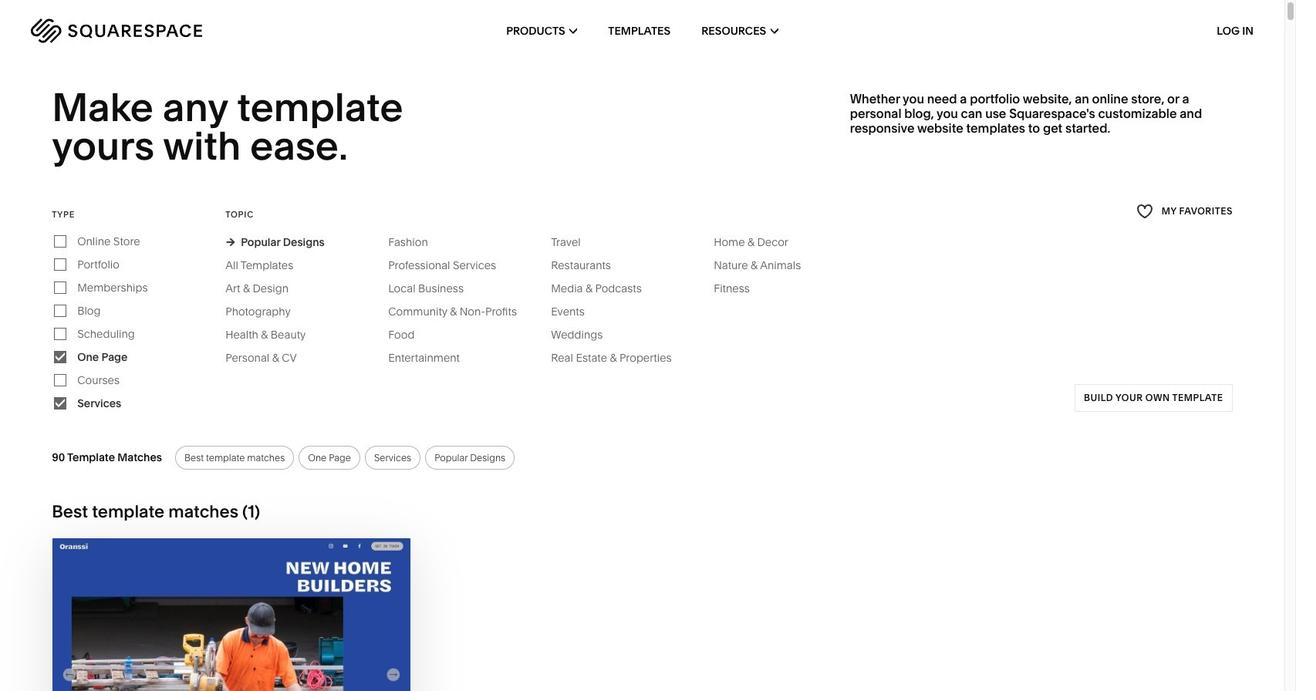 Task type: describe. For each thing, give the bounding box(es) containing it.
oranssi image
[[53, 539, 411, 692]]



Task type: vqa. For each thing, say whether or not it's contained in the screenshot.
Popular Designs (28)'s Popular
no



